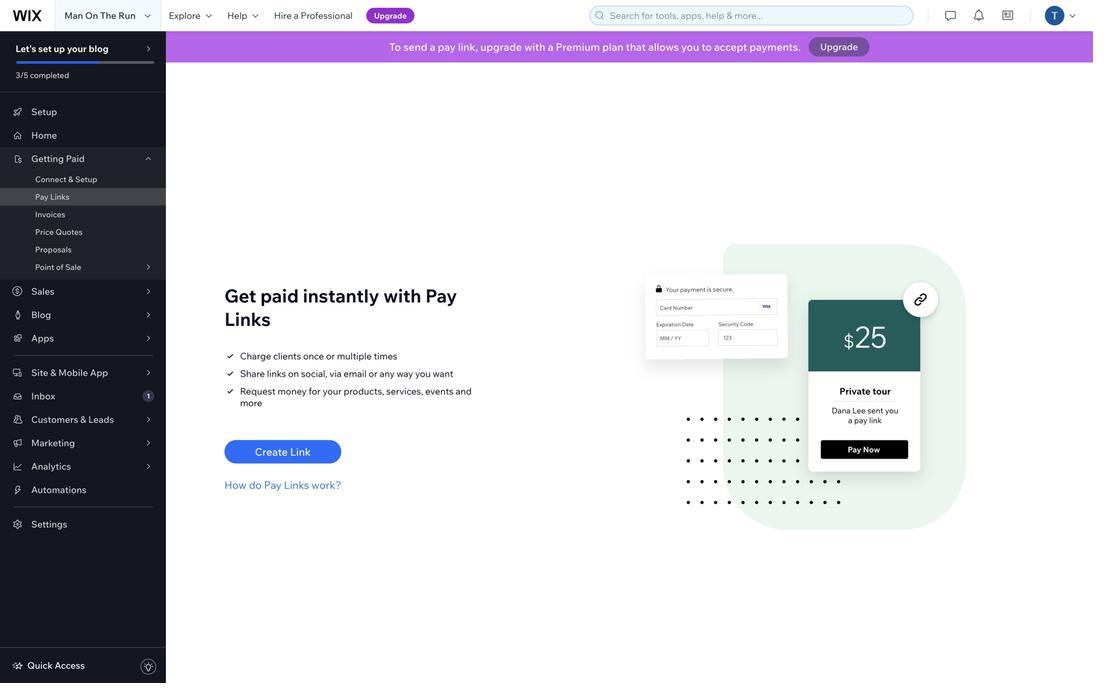 Task type: vqa. For each thing, say whether or not it's contained in the screenshot.
Proposals
yes



Task type: describe. For each thing, give the bounding box(es) containing it.
1 horizontal spatial or
[[369, 368, 378, 380]]

paid
[[66, 153, 85, 164]]

email
[[344, 368, 367, 380]]

getting paid
[[31, 153, 85, 164]]

point
[[35, 262, 54, 272]]

once
[[303, 351, 324, 362]]

plan
[[603, 40, 624, 53]]

run
[[119, 10, 136, 21]]

blog
[[31, 309, 51, 321]]

link
[[290, 446, 311, 459]]

settings
[[31, 519, 67, 530]]

want
[[433, 368, 454, 380]]

proposals
[[35, 245, 72, 255]]

events
[[426, 386, 454, 397]]

0 vertical spatial or
[[326, 351, 335, 362]]

social,
[[301, 368, 328, 380]]

sales
[[31, 286, 55, 297]]

link,
[[458, 40, 478, 53]]

let's set up your blog
[[16, 43, 109, 54]]

your inside charge clients once or multiple times share links on social, via email or any way you want request money for your products, services, events and more
[[323, 386, 342, 397]]

charge
[[240, 351, 271, 362]]

price quotes
[[35, 227, 83, 237]]

the
[[100, 10, 116, 21]]

up
[[54, 43, 65, 54]]

that
[[626, 40, 646, 53]]

site & mobile app button
[[0, 361, 166, 385]]

2 horizontal spatial a
[[548, 40, 554, 53]]

links
[[267, 368, 286, 380]]

2 vertical spatial links
[[284, 479, 309, 492]]

accept
[[715, 40, 748, 53]]

automations link
[[0, 479, 166, 502]]

proposals link
[[0, 241, 166, 258]]

get paid instantly with pay links
[[225, 285, 457, 331]]

apps button
[[0, 327, 166, 350]]

0 vertical spatial with
[[525, 40, 546, 53]]

send
[[404, 40, 428, 53]]

mobile
[[58, 367, 88, 379]]

create link
[[255, 446, 311, 459]]

how
[[225, 479, 247, 492]]

marketing button
[[0, 432, 166, 455]]

man on the run
[[64, 10, 136, 21]]

on
[[85, 10, 98, 21]]

allows
[[649, 40, 679, 53]]

1 vertical spatial upgrade button
[[809, 37, 870, 57]]

via
[[330, 368, 342, 380]]

sale
[[65, 262, 81, 272]]

do
[[249, 479, 262, 492]]

more
[[240, 398, 262, 409]]

services,
[[387, 386, 424, 397]]

request
[[240, 386, 276, 397]]

man
[[64, 10, 83, 21]]

connect & setup link
[[0, 171, 166, 188]]

paid
[[261, 285, 299, 307]]

inbox
[[31, 391, 55, 402]]

with inside get paid instantly with pay links
[[384, 285, 422, 307]]

charge clients once or multiple times share links on social, via email or any way you want request money for your products, services, events and more
[[240, 351, 472, 409]]

3/5 completed
[[16, 70, 69, 80]]

pay inside sidebar element
[[35, 192, 48, 202]]

getting paid button
[[0, 147, 166, 171]]

home link
[[0, 124, 166, 147]]

to
[[702, 40, 712, 53]]

blog
[[89, 43, 109, 54]]

1 vertical spatial upgrade
[[821, 41, 859, 52]]

apps
[[31, 333, 54, 344]]

explore
[[169, 10, 201, 21]]

pay inside how do pay links work? link
[[264, 479, 282, 492]]

setup link
[[0, 100, 166, 124]]

quick
[[27, 660, 53, 672]]

how do pay links work?
[[225, 479, 341, 492]]

completed
[[30, 70, 69, 80]]

of
[[56, 262, 64, 272]]

1
[[147, 392, 150, 400]]

quotes
[[56, 227, 83, 237]]



Task type: locate. For each thing, give the bounding box(es) containing it.
and
[[456, 386, 472, 397]]

& left leads
[[80, 414, 86, 426]]

customers & leads button
[[0, 408, 166, 432]]

upgrade button up to
[[367, 8, 415, 23]]

1 horizontal spatial links
[[225, 308, 271, 331]]

help button
[[220, 0, 266, 31]]

2 vertical spatial &
[[80, 414, 86, 426]]

set
[[38, 43, 52, 54]]

0 horizontal spatial links
[[50, 192, 70, 202]]

2 horizontal spatial &
[[80, 414, 86, 426]]

hire a professional
[[274, 10, 353, 21]]

a
[[294, 10, 299, 21], [430, 40, 436, 53], [548, 40, 554, 53]]

premium
[[556, 40, 600, 53]]

1 horizontal spatial with
[[525, 40, 546, 53]]

1 vertical spatial your
[[323, 386, 342, 397]]

share
[[240, 368, 265, 380]]

point of sale button
[[0, 258, 166, 276]]

0 horizontal spatial pay
[[35, 192, 48, 202]]

to
[[390, 40, 401, 53]]

automations
[[31, 484, 87, 496]]

setup up the pay links link
[[75, 175, 97, 184]]

1 horizontal spatial pay
[[264, 479, 282, 492]]

a left pay
[[430, 40, 436, 53]]

create link button
[[225, 440, 341, 464]]

a left premium
[[548, 40, 554, 53]]

you right way
[[416, 368, 431, 380]]

access
[[55, 660, 85, 672]]

professional
[[301, 10, 353, 21]]

point of sale
[[35, 262, 81, 272]]

money
[[278, 386, 307, 397]]

price
[[35, 227, 54, 237]]

1 vertical spatial pay
[[426, 285, 457, 307]]

you
[[682, 40, 700, 53], [416, 368, 431, 380]]

0 vertical spatial pay
[[35, 192, 48, 202]]

0 vertical spatial upgrade
[[374, 11, 407, 21]]

& for connect
[[68, 175, 73, 184]]

sidebar element
[[0, 31, 166, 684]]

1 horizontal spatial upgrade
[[821, 41, 859, 52]]

2 vertical spatial pay
[[264, 479, 282, 492]]

your right the for
[[323, 386, 342, 397]]

analytics button
[[0, 455, 166, 479]]

customers
[[31, 414, 78, 426]]

Search for tools, apps, help & more... field
[[606, 7, 910, 25]]

work?
[[312, 479, 341, 492]]

with right upgrade
[[525, 40, 546, 53]]

0 vertical spatial you
[[682, 40, 700, 53]]

to send a pay link, upgrade with a premium plan that allows you to accept payments.
[[390, 40, 801, 53]]

1 horizontal spatial a
[[430, 40, 436, 53]]

home
[[31, 130, 57, 141]]

1 vertical spatial links
[[225, 308, 271, 331]]

1 vertical spatial or
[[369, 368, 378, 380]]

you left to
[[682, 40, 700, 53]]

any
[[380, 368, 395, 380]]

invoices
[[35, 210, 65, 219]]

upgrade button
[[367, 8, 415, 23], [809, 37, 870, 57]]

your right the up
[[67, 43, 87, 54]]

site
[[31, 367, 48, 379]]

0 vertical spatial your
[[67, 43, 87, 54]]

upgrade up to
[[374, 11, 407, 21]]

upgrade right payments.
[[821, 41, 859, 52]]

0 horizontal spatial setup
[[31, 106, 57, 118]]

customers & leads
[[31, 414, 114, 426]]

products,
[[344, 386, 385, 397]]

invoices link
[[0, 206, 166, 223]]

blog button
[[0, 303, 166, 327]]

your inside sidebar element
[[67, 43, 87, 54]]

way
[[397, 368, 413, 380]]

or left any
[[369, 368, 378, 380]]

pay inside get paid instantly with pay links
[[426, 285, 457, 307]]

& right the connect
[[68, 175, 73, 184]]

links inside sidebar element
[[50, 192, 70, 202]]

app
[[90, 367, 108, 379]]

upgrade
[[481, 40, 522, 53]]

times
[[374, 351, 398, 362]]

pay
[[35, 192, 48, 202], [426, 285, 457, 307], [264, 479, 282, 492]]

or right once
[[326, 351, 335, 362]]

settings link
[[0, 513, 166, 537]]

1 horizontal spatial setup
[[75, 175, 97, 184]]

1 vertical spatial setup
[[75, 175, 97, 184]]

sales button
[[0, 280, 166, 303]]

you inside charge clients once or multiple times share links on social, via email or any way you want request money for your products, services, events and more
[[416, 368, 431, 380]]

get
[[225, 285, 257, 307]]

0 horizontal spatial you
[[416, 368, 431, 380]]

with right the instantly
[[384, 285, 422, 307]]

links inside get paid instantly with pay links
[[225, 308, 271, 331]]

setup up home
[[31, 106, 57, 118]]

0 vertical spatial upgrade button
[[367, 8, 415, 23]]

1 horizontal spatial upgrade button
[[809, 37, 870, 57]]

1 vertical spatial with
[[384, 285, 422, 307]]

help
[[227, 10, 248, 21]]

upgrade button right payments.
[[809, 37, 870, 57]]

1 horizontal spatial &
[[68, 175, 73, 184]]

links down connect & setup
[[50, 192, 70, 202]]

3/5
[[16, 70, 28, 80]]

price quotes link
[[0, 223, 166, 241]]

how do pay links work? link
[[225, 478, 341, 493]]

create
[[255, 446, 288, 459]]

analytics
[[31, 461, 71, 472]]

instantly
[[303, 285, 380, 307]]

0 horizontal spatial upgrade
[[374, 11, 407, 21]]

& for site
[[50, 367, 56, 379]]

for
[[309, 386, 321, 397]]

on
[[288, 368, 299, 380]]

1 horizontal spatial you
[[682, 40, 700, 53]]

quick access
[[27, 660, 85, 672]]

2 horizontal spatial links
[[284, 479, 309, 492]]

0 horizontal spatial or
[[326, 351, 335, 362]]

leads
[[88, 414, 114, 426]]

quick access button
[[12, 660, 85, 672]]

0 horizontal spatial your
[[67, 43, 87, 54]]

hire
[[274, 10, 292, 21]]

let's
[[16, 43, 36, 54]]

clients
[[273, 351, 301, 362]]

0 horizontal spatial upgrade button
[[367, 8, 415, 23]]

1 vertical spatial &
[[50, 367, 56, 379]]

2 horizontal spatial pay
[[426, 285, 457, 307]]

multiple
[[337, 351, 372, 362]]

pay links link
[[0, 188, 166, 206]]

&
[[68, 175, 73, 184], [50, 367, 56, 379], [80, 414, 86, 426]]

& right site on the left bottom
[[50, 367, 56, 379]]

payments.
[[750, 40, 801, 53]]

0 vertical spatial links
[[50, 192, 70, 202]]

1 vertical spatial you
[[416, 368, 431, 380]]

0 vertical spatial &
[[68, 175, 73, 184]]

site & mobile app
[[31, 367, 108, 379]]

0 horizontal spatial a
[[294, 10, 299, 21]]

1 horizontal spatial your
[[323, 386, 342, 397]]

connect & setup
[[35, 175, 97, 184]]

links left the work?
[[284, 479, 309, 492]]

& for customers
[[80, 414, 86, 426]]

links down get
[[225, 308, 271, 331]]

pay
[[438, 40, 456, 53]]

with
[[525, 40, 546, 53], [384, 285, 422, 307]]

pay links
[[35, 192, 70, 202]]

0 vertical spatial setup
[[31, 106, 57, 118]]

a right hire
[[294, 10, 299, 21]]

upgrade
[[374, 11, 407, 21], [821, 41, 859, 52]]

0 horizontal spatial with
[[384, 285, 422, 307]]

0 horizontal spatial &
[[50, 367, 56, 379]]



